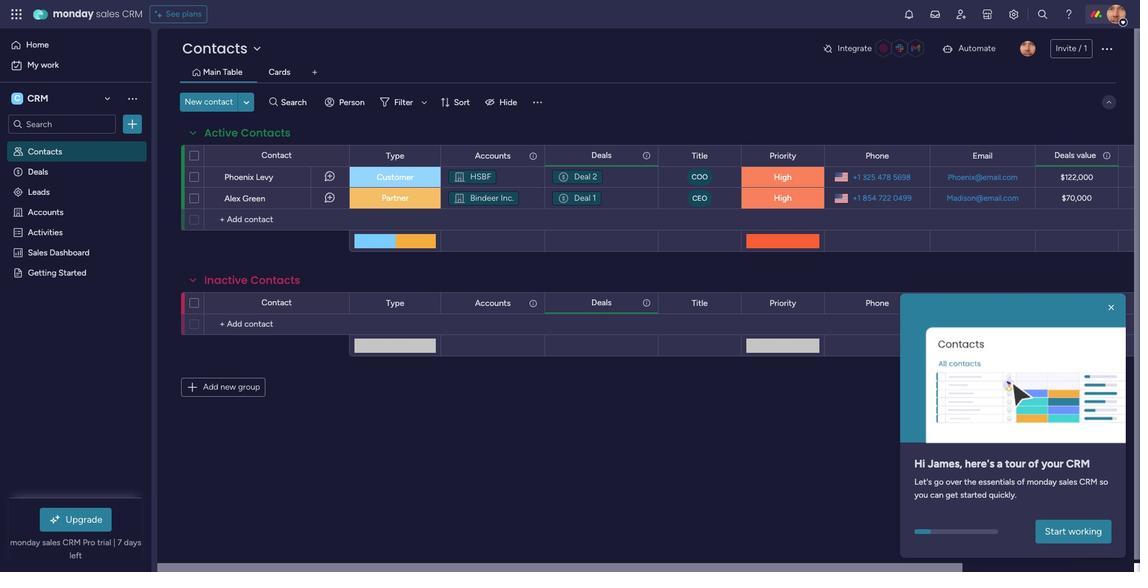 Task type: describe. For each thing, give the bounding box(es) containing it.
home option
[[7, 36, 144, 55]]

so
[[1100, 477, 1109, 487]]

phoenix@email.com link
[[946, 173, 1021, 182]]

ceo
[[693, 194, 708, 202]]

days
[[124, 538, 141, 548]]

phoenix levy
[[225, 172, 273, 182]]

levy
[[256, 172, 273, 182]]

upgrade button
[[40, 508, 112, 532]]

see plans
[[166, 9, 202, 19]]

accounts for inactive contacts
[[475, 298, 511, 308]]

monday marketplace image
[[982, 8, 994, 20]]

emails settings image
[[1008, 8, 1020, 20]]

+1 325 478 5698
[[853, 173, 912, 182]]

integrate
[[838, 43, 872, 53]]

go
[[935, 477, 944, 487]]

close image
[[1106, 302, 1118, 314]]

deal 2 element
[[553, 170, 603, 184]]

pro
[[83, 538, 95, 548]]

get
[[946, 490, 959, 500]]

essentials
[[979, 477, 1016, 487]]

Search field
[[278, 94, 314, 111]]

2 deals field from the top
[[589, 296, 615, 309]]

monday inside let's go over the essentials of monday sales crm so you can get started quickly.
[[1028, 477, 1058, 487]]

monday sales crm pro trial |
[[10, 538, 118, 548]]

2 phone field from the top
[[863, 297, 893, 310]]

deal 1
[[575, 193, 596, 203]]

my work link
[[7, 56, 144, 75]]

deal for deal 2
[[575, 172, 591, 182]]

accounts field for active contacts
[[472, 149, 514, 163]]

sales for monday sales crm
[[96, 7, 120, 21]]

arrow down image
[[417, 95, 432, 109]]

workspace options image
[[127, 93, 138, 104]]

workspace selection element
[[11, 92, 50, 106]]

Inactive Contacts field
[[201, 273, 304, 288]]

sales for monday sales crm pro trial |
[[42, 538, 61, 548]]

list box containing contacts
[[0, 139, 152, 443]]

contacts up main
[[182, 39, 248, 58]]

start working button
[[1036, 520, 1112, 544]]

deals inside field
[[1055, 150, 1075, 160]]

phone for second phone 'field' from the top
[[866, 298, 890, 308]]

sort
[[454, 97, 470, 107]]

my work option
[[7, 56, 144, 75]]

svg image for deal 1
[[558, 192, 570, 204]]

1 inside invite / 1 button
[[1085, 43, 1088, 53]]

hi james, here's a tour of your crm
[[915, 458, 1091, 471]]

1 type field from the top
[[383, 149, 408, 163]]

dashboard
[[50, 247, 90, 257]]

deals value
[[1055, 150, 1097, 160]]

you
[[915, 490, 929, 500]]

column information image for deals value
[[1103, 151, 1112, 160]]

inc.
[[501, 193, 514, 203]]

tab inside tab list
[[305, 63, 325, 82]]

active contacts
[[204, 125, 291, 140]]

update feed image
[[930, 8, 942, 20]]

left
[[69, 551, 82, 561]]

here's
[[966, 458, 995, 471]]

menu image
[[532, 96, 544, 108]]

cards
[[269, 67, 291, 77]]

search everything image
[[1037, 8, 1049, 20]]

my work
[[27, 60, 59, 70]]

new contact
[[185, 97, 233, 107]]

customer
[[377, 172, 414, 182]]

cards button
[[266, 66, 294, 79]]

main table button
[[200, 66, 246, 79]]

Search in workspace field
[[25, 117, 99, 131]]

722
[[879, 194, 892, 203]]

deal for deal 1
[[575, 193, 591, 203]]

filter button
[[376, 93, 432, 112]]

crm right 'your'
[[1067, 458, 1091, 471]]

start working
[[1046, 526, 1103, 537]]

1 high from the top
[[775, 172, 792, 182]]

lottie animation element
[[901, 294, 1127, 448]]

home link
[[7, 36, 144, 55]]

bindeer
[[471, 193, 499, 203]]

tour
[[1006, 458, 1027, 471]]

madison@email.com link
[[945, 194, 1022, 203]]

1 priority from the top
[[770, 151, 797, 161]]

hide button
[[481, 93, 525, 112]]

invite / 1
[[1056, 43, 1088, 53]]

7
[[118, 538, 122, 548]]

new
[[221, 382, 236, 392]]

phoenix@email.com
[[948, 173, 1018, 182]]

contacts down v2 search icon
[[241, 125, 291, 140]]

2 high from the top
[[775, 193, 792, 203]]

hide
[[500, 97, 517, 107]]

Active Contacts field
[[201, 125, 294, 141]]

$70,000
[[1063, 194, 1093, 203]]

add view image
[[313, 68, 317, 77]]

contacts right inactive
[[251, 273, 301, 288]]

325
[[863, 173, 876, 182]]

working
[[1069, 526, 1103, 537]]

home
[[26, 40, 49, 50]]

sales
[[28, 247, 48, 257]]

let's
[[915, 477, 933, 487]]

leads
[[28, 187, 50, 197]]

inactive
[[204, 273, 248, 288]]

value
[[1077, 150, 1097, 160]]

select product image
[[11, 8, 23, 20]]

column information image for deals
[[642, 298, 652, 308]]

1 inside deal 1 element
[[593, 193, 596, 203]]

7 days left
[[69, 538, 141, 561]]

accounts inside list box
[[28, 207, 64, 217]]

contacts down search in workspace field
[[28, 146, 62, 156]]

hsbf
[[471, 172, 492, 182]]

my
[[27, 60, 39, 70]]

2 priority from the top
[[770, 298, 797, 308]]

2 type field from the top
[[383, 297, 408, 310]]

phoenix
[[225, 172, 254, 182]]

5698
[[894, 173, 912, 182]]

new
[[185, 97, 202, 107]]

contact for active contacts
[[262, 150, 292, 160]]

c
[[14, 93, 20, 103]]

filter
[[395, 97, 413, 107]]

accounts for active contacts
[[475, 151, 511, 161]]

public board image
[[12, 267, 24, 278]]

monday for monday sales crm pro trial |
[[10, 538, 40, 548]]

add new group button
[[181, 378, 266, 397]]

add new group
[[203, 382, 260, 392]]

partner
[[382, 193, 409, 203]]

options image
[[127, 118, 138, 130]]

let's go over the essentials of monday sales crm so you can get started quickly.
[[915, 477, 1109, 500]]

invite / 1 button
[[1051, 39, 1093, 58]]

deal 1 element
[[553, 191, 602, 205]]

svg image
[[454, 171, 466, 183]]



Task type: locate. For each thing, give the bounding box(es) containing it.
1 deal from the top
[[575, 172, 591, 182]]

started
[[59, 267, 86, 277]]

tab list containing main table
[[180, 63, 1117, 83]]

options image
[[1100, 42, 1115, 56]]

svg image inside deal 1 element
[[558, 192, 570, 204]]

1 horizontal spatial monday
[[53, 7, 94, 21]]

bindeer inc. element
[[449, 191, 520, 205]]

1
[[1085, 43, 1088, 53], [593, 193, 596, 203]]

new contact button
[[180, 93, 238, 112]]

1 horizontal spatial of
[[1029, 458, 1040, 471]]

+ add contact text field down green
[[210, 213, 344, 227]]

column information image for active contacts
[[529, 151, 538, 161]]

2 title field from the top
[[689, 297, 711, 310]]

1 phone field from the top
[[863, 149, 893, 163]]

2 vertical spatial monday
[[10, 538, 40, 548]]

collapse image
[[1105, 97, 1115, 107]]

main table
[[203, 67, 243, 77]]

alex
[[225, 194, 241, 204]]

+ Add contact text field
[[210, 213, 344, 227], [210, 317, 344, 332]]

deal inside deal 2 "element"
[[575, 172, 591, 182]]

1 vertical spatial type
[[386, 298, 405, 308]]

1 accounts field from the top
[[472, 149, 514, 163]]

inactive contacts
[[204, 273, 301, 288]]

bindeer inc.
[[471, 193, 514, 203]]

0 vertical spatial priority
[[770, 151, 797, 161]]

public dashboard image
[[12, 247, 24, 258]]

title field for inactive contacts
[[689, 297, 711, 310]]

svg image left deal 1
[[558, 192, 570, 204]]

1 vertical spatial + add contact text field
[[210, 317, 344, 332]]

can
[[931, 490, 944, 500]]

svg image for bindeer inc.
[[454, 192, 466, 204]]

sales up home option
[[96, 7, 120, 21]]

trial
[[97, 538, 111, 548]]

1 vertical spatial priority field
[[767, 297, 800, 310]]

crm left see
[[122, 7, 143, 21]]

contact down inactive contacts field
[[262, 298, 292, 308]]

1 vertical spatial phone field
[[863, 297, 893, 310]]

crm inside let's go over the essentials of monday sales crm so you can get started quickly.
[[1080, 477, 1098, 487]]

1 vertical spatial contact
[[262, 298, 292, 308]]

svg image inside bindeer inc. element
[[454, 192, 466, 204]]

deal
[[575, 172, 591, 182], [575, 193, 591, 203]]

crm up left
[[63, 538, 81, 548]]

contacts button
[[180, 39, 267, 58]]

2 horizontal spatial monday
[[1028, 477, 1058, 487]]

0 vertical spatial contact
[[262, 150, 292, 160]]

$122,000
[[1061, 173, 1094, 182]]

854
[[863, 194, 877, 203]]

0 vertical spatial deals field
[[589, 149, 615, 162]]

2 contact from the top
[[262, 298, 292, 308]]

quickly.
[[990, 490, 1017, 500]]

1 deals field from the top
[[589, 149, 615, 162]]

1 vertical spatial title
[[692, 298, 708, 308]]

svg image
[[558, 171, 570, 183], [454, 192, 466, 204], [558, 192, 570, 204]]

1 vertical spatial +1
[[853, 194, 861, 203]]

2 priority field from the top
[[767, 297, 800, 310]]

automate
[[959, 43, 996, 53]]

tab list
[[180, 63, 1117, 83]]

accounts field for inactive contacts
[[472, 297, 514, 310]]

progress bar
[[915, 529, 932, 534]]

1 vertical spatial high
[[775, 193, 792, 203]]

deal inside deal 1 element
[[575, 193, 591, 203]]

0 horizontal spatial sales
[[42, 538, 61, 548]]

0 vertical spatial sales
[[96, 7, 120, 21]]

0 vertical spatial title
[[692, 151, 708, 161]]

0 vertical spatial 1
[[1085, 43, 1088, 53]]

invite members image
[[956, 8, 968, 20]]

green
[[243, 194, 265, 204]]

0 vertical spatial type field
[[383, 149, 408, 163]]

1 contact from the top
[[262, 150, 292, 160]]

0 horizontal spatial monday
[[10, 538, 40, 548]]

1 vertical spatial title field
[[689, 297, 711, 310]]

+1 left 854
[[853, 194, 861, 203]]

started
[[961, 490, 988, 500]]

help button
[[1080, 538, 1122, 558]]

1 vertical spatial monday
[[1028, 477, 1058, 487]]

1 vertical spatial sales
[[1060, 477, 1078, 487]]

column information image
[[642, 151, 652, 160], [529, 151, 538, 161], [529, 299, 538, 308]]

phone for second phone 'field' from the bottom of the page
[[866, 151, 890, 161]]

of down tour at the bottom right
[[1018, 477, 1026, 487]]

hi
[[915, 458, 926, 471]]

see plans button
[[150, 5, 207, 23]]

Email field
[[970, 149, 996, 163]]

list box
[[0, 139, 152, 443]]

invite
[[1056, 43, 1077, 53]]

+1 854 722 0499 link
[[849, 191, 912, 206]]

getting
[[28, 267, 57, 277]]

see
[[166, 9, 180, 19]]

0 vertical spatial title field
[[689, 149, 711, 163]]

of for essentials
[[1018, 477, 1026, 487]]

1 vertical spatial of
[[1018, 477, 1026, 487]]

person button
[[320, 93, 372, 112]]

a
[[998, 458, 1003, 471]]

of right tour at the bottom right
[[1029, 458, 1040, 471]]

1 right /
[[1085, 43, 1088, 53]]

active
[[204, 125, 238, 140]]

2 phone from the top
[[866, 298, 890, 308]]

monday sales crm
[[53, 7, 143, 21]]

crm left so
[[1080, 477, 1098, 487]]

1 down the 2
[[593, 193, 596, 203]]

478
[[878, 173, 892, 182]]

1 type from the top
[[386, 151, 405, 161]]

help
[[1090, 542, 1112, 554]]

sales inside let's go over the essentials of monday sales crm so you can get started quickly.
[[1060, 477, 1078, 487]]

2 vertical spatial accounts
[[475, 298, 511, 308]]

1 vertical spatial type field
[[383, 297, 408, 310]]

0 vertical spatial phone field
[[863, 149, 893, 163]]

notifications image
[[904, 8, 916, 20]]

|
[[113, 538, 115, 548]]

0 vertical spatial accounts
[[475, 151, 511, 161]]

2 +1 from the top
[[853, 194, 861, 203]]

+ add contact text field down inactive contacts field
[[210, 317, 344, 332]]

getting started
[[28, 267, 86, 277]]

+1
[[853, 173, 861, 182], [853, 194, 861, 203]]

sales
[[96, 7, 120, 21], [1060, 477, 1078, 487], [42, 538, 61, 548]]

upgrade
[[66, 514, 102, 525]]

help image
[[1064, 8, 1076, 20]]

0 vertical spatial phone
[[866, 151, 890, 161]]

1 vertical spatial 1
[[593, 193, 596, 203]]

tab
[[305, 63, 325, 82]]

deal left the 2
[[575, 172, 591, 182]]

2 title from the top
[[692, 298, 708, 308]]

2 + add contact text field from the top
[[210, 317, 344, 332]]

1 vertical spatial phone
[[866, 298, 890, 308]]

sales down upgrade button
[[42, 538, 61, 548]]

crm right workspace icon
[[27, 93, 48, 104]]

accounts
[[475, 151, 511, 161], [28, 207, 64, 217], [475, 298, 511, 308]]

email
[[973, 151, 993, 161]]

deal 2
[[575, 172, 598, 182]]

monday down 'your'
[[1028, 477, 1058, 487]]

crm
[[122, 7, 143, 21], [27, 93, 48, 104], [1067, 458, 1091, 471], [1080, 477, 1098, 487], [63, 538, 81, 548]]

sort button
[[435, 93, 477, 112]]

1 horizontal spatial sales
[[96, 7, 120, 21]]

over
[[946, 477, 963, 487]]

2
[[593, 172, 598, 182]]

1 vertical spatial deal
[[575, 193, 591, 203]]

automate button
[[938, 39, 1001, 58]]

+1 for +1 854 722 0499
[[853, 194, 861, 203]]

sales dashboard
[[28, 247, 90, 257]]

sales down 'your'
[[1060, 477, 1078, 487]]

Priority field
[[767, 149, 800, 163], [767, 297, 800, 310]]

Type field
[[383, 149, 408, 163], [383, 297, 408, 310]]

+1 for +1 325 478 5698
[[853, 173, 861, 182]]

plans
[[182, 9, 202, 19]]

add
[[203, 382, 219, 392]]

main
[[203, 67, 221, 77]]

activities
[[28, 227, 63, 237]]

group
[[238, 382, 260, 392]]

monday down upgrade button
[[10, 538, 40, 548]]

monday up home link
[[53, 7, 94, 21]]

1 priority field from the top
[[767, 149, 800, 163]]

1 horizontal spatial 1
[[1085, 43, 1088, 53]]

contacts
[[182, 39, 248, 58], [241, 125, 291, 140], [28, 146, 62, 156], [251, 273, 301, 288]]

0 vertical spatial +1
[[853, 173, 861, 182]]

2 accounts field from the top
[[472, 297, 514, 310]]

Title field
[[689, 149, 711, 163], [689, 297, 711, 310]]

the
[[965, 477, 977, 487]]

title field for active contacts
[[689, 149, 711, 163]]

1 vertical spatial accounts
[[28, 207, 64, 217]]

column information image
[[1103, 151, 1112, 160], [642, 298, 652, 308], [1103, 298, 1112, 308]]

workspace image
[[11, 92, 23, 105]]

0 vertical spatial type
[[386, 151, 405, 161]]

0 vertical spatial deal
[[575, 172, 591, 182]]

of for tour
[[1029, 458, 1040, 471]]

0 horizontal spatial of
[[1018, 477, 1026, 487]]

2 vertical spatial sales
[[42, 538, 61, 548]]

1 title field from the top
[[689, 149, 711, 163]]

title for active contacts
[[692, 151, 708, 161]]

Phone field
[[863, 149, 893, 163], [863, 297, 893, 310]]

0 vertical spatial high
[[775, 172, 792, 182]]

your
[[1042, 458, 1064, 471]]

hsbf element
[[449, 170, 497, 184]]

crm inside workspace selection element
[[27, 93, 48, 104]]

madison@email.com
[[947, 194, 1019, 203]]

Deals field
[[589, 149, 615, 162], [589, 296, 615, 309]]

priority
[[770, 151, 797, 161], [770, 298, 797, 308]]

2 horizontal spatial sales
[[1060, 477, 1078, 487]]

deal down deal 2
[[575, 193, 591, 203]]

coo
[[692, 173, 708, 181]]

svg image inside deal 2 "element"
[[558, 171, 570, 183]]

contact for inactive contacts
[[262, 298, 292, 308]]

title for inactive contacts
[[692, 298, 708, 308]]

lottie animation image
[[901, 298, 1127, 448]]

contact up the 'levy'
[[262, 150, 292, 160]]

Deals value field
[[1052, 149, 1100, 162]]

svg image down svg image
[[454, 192, 466, 204]]

option
[[0, 141, 152, 143]]

of inside let's go over the essentials of monday sales crm so you can get started quickly.
[[1018, 477, 1026, 487]]

2 deal from the top
[[575, 193, 591, 203]]

work
[[41, 60, 59, 70]]

/
[[1079, 43, 1082, 53]]

0 vertical spatial of
[[1029, 458, 1040, 471]]

0 vertical spatial monday
[[53, 7, 94, 21]]

start
[[1046, 526, 1067, 537]]

james,
[[928, 458, 963, 471]]

0 horizontal spatial 1
[[593, 193, 596, 203]]

+1 left 325
[[853, 173, 861, 182]]

1 + add contact text field from the top
[[210, 213, 344, 227]]

1 vertical spatial deals field
[[589, 296, 615, 309]]

person
[[339, 97, 365, 107]]

svg image for deal 2
[[558, 171, 570, 183]]

2 type from the top
[[386, 298, 405, 308]]

integrate button
[[818, 36, 933, 61]]

high
[[775, 172, 792, 182], [775, 193, 792, 203]]

svg image left deal 2
[[558, 171, 570, 183]]

column information image for inactive contacts
[[529, 299, 538, 308]]

monday for monday sales crm
[[53, 7, 94, 21]]

angle down image
[[244, 98, 249, 107]]

0 vertical spatial + add contact text field
[[210, 213, 344, 227]]

1 vertical spatial accounts field
[[472, 297, 514, 310]]

james peterson image
[[1021, 41, 1036, 56]]

1 +1 from the top
[[853, 173, 861, 182]]

1 title from the top
[[692, 151, 708, 161]]

james peterson image
[[1108, 5, 1127, 24]]

Accounts field
[[472, 149, 514, 163], [472, 297, 514, 310]]

type
[[386, 151, 405, 161], [386, 298, 405, 308]]

1 phone from the top
[[866, 151, 890, 161]]

v2 search image
[[269, 96, 278, 109]]

0 vertical spatial accounts field
[[472, 149, 514, 163]]

contact
[[204, 97, 233, 107]]

1 vertical spatial priority
[[770, 298, 797, 308]]

0 vertical spatial priority field
[[767, 149, 800, 163]]



Task type: vqa. For each thing, say whether or not it's contained in the screenshot.
one
no



